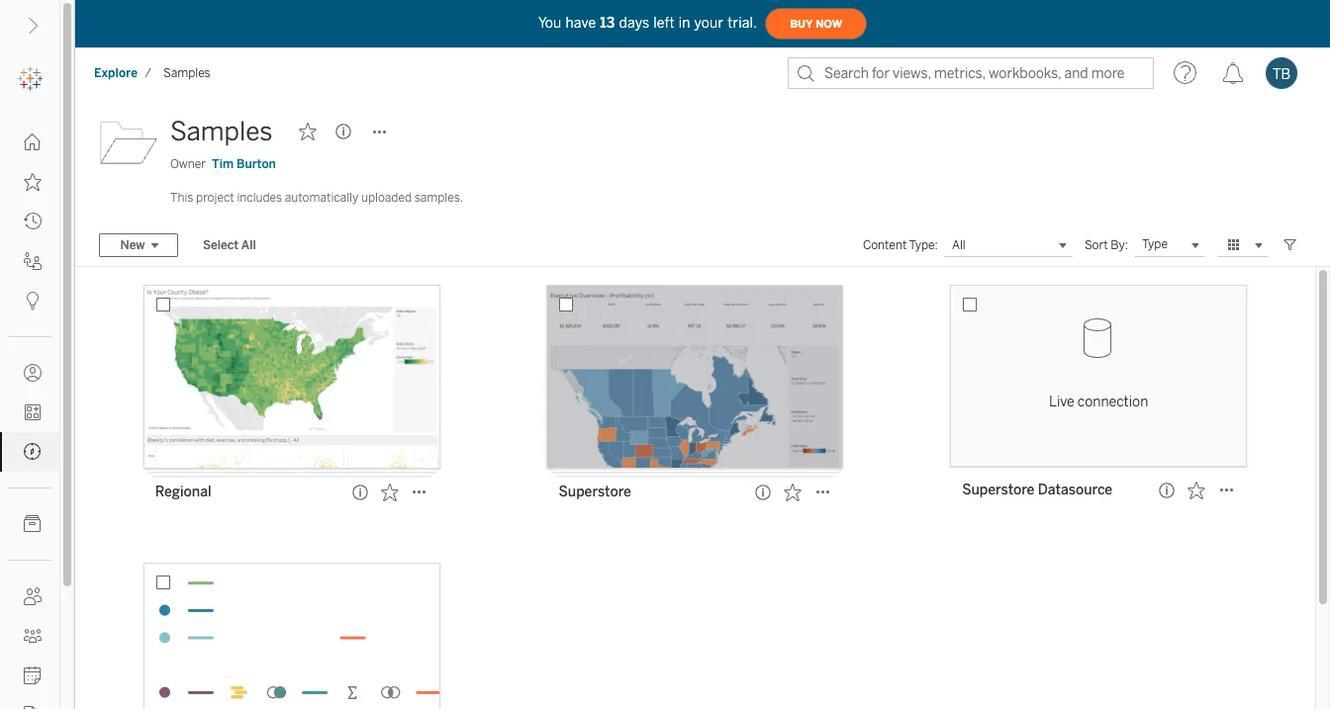 Task type: describe. For each thing, give the bounding box(es) containing it.
you
[[538, 14, 562, 31]]

favorites image
[[24, 173, 42, 191]]

by:
[[1111, 239, 1128, 252]]

samples.
[[415, 191, 463, 205]]

recents image
[[24, 213, 42, 231]]

includes
[[237, 191, 282, 205]]

connection
[[1078, 394, 1149, 411]]

recommendations image
[[24, 292, 42, 310]]

select all
[[203, 239, 256, 252]]

left
[[654, 14, 675, 31]]

project
[[196, 191, 234, 205]]

in
[[679, 14, 691, 31]]

this project includes automatically uploaded samples.
[[170, 191, 463, 205]]

tim burton link
[[212, 155, 276, 173]]

users image
[[24, 588, 42, 606]]

1 vertical spatial samples
[[170, 116, 273, 147]]

personal space image
[[24, 364, 42, 382]]

have
[[566, 14, 596, 31]]

select all button
[[190, 234, 269, 257]]

new
[[120, 239, 145, 252]]

datasource
[[1038, 482, 1113, 499]]

burton
[[237, 157, 276, 171]]

explore /
[[94, 66, 151, 80]]

/
[[145, 66, 151, 80]]

sort by:
[[1085, 239, 1128, 252]]

live
[[1049, 394, 1075, 411]]

automatically
[[285, 191, 359, 205]]

collections image
[[24, 404, 42, 422]]

uploaded
[[361, 191, 412, 205]]

0 vertical spatial samples
[[163, 66, 211, 80]]

Search for views, metrics, workbooks, and more text field
[[788, 57, 1154, 89]]

owner tim burton
[[170, 157, 276, 171]]

now
[[816, 17, 843, 30]]

new button
[[99, 234, 178, 257]]

explore link
[[93, 65, 139, 81]]



Task type: vqa. For each thing, say whether or not it's contained in the screenshot.
the topmost samples
yes



Task type: locate. For each thing, give the bounding box(es) containing it.
buy now button
[[765, 8, 867, 40]]

jobs image
[[24, 707, 42, 710]]

trial.
[[728, 14, 757, 31]]

superstore datasource
[[962, 482, 1113, 499]]

external assets image
[[24, 516, 42, 534]]

sort
[[1085, 239, 1108, 252]]

owner
[[170, 157, 206, 171]]

live connection
[[1049, 394, 1149, 411]]

buy now
[[790, 17, 843, 30]]

groups image
[[24, 628, 42, 645]]

type:
[[909, 239, 938, 252]]

regional
[[155, 484, 212, 501]]

13
[[600, 14, 615, 31]]

buy
[[790, 17, 813, 30]]

content
[[863, 239, 907, 252]]

superstore for superstore datasource
[[962, 482, 1035, 499]]

superstore for superstore
[[559, 484, 631, 501]]

your
[[695, 14, 724, 31]]

project image
[[99, 112, 158, 171]]

samples up tim on the left of the page
[[170, 116, 273, 147]]

select
[[203, 239, 239, 252]]

0 horizontal spatial superstore
[[559, 484, 631, 501]]

explore
[[94, 66, 138, 80]]

samples
[[163, 66, 211, 80], [170, 116, 273, 147]]

shared with me image
[[24, 252, 42, 270]]

this
[[170, 191, 193, 205]]

change view mode image
[[1250, 237, 1268, 254]]

superstore
[[962, 482, 1035, 499], [559, 484, 631, 501]]

schedules image
[[24, 667, 42, 685]]

main navigation. press the up and down arrow keys to access links. element
[[0, 123, 59, 710]]

days
[[619, 14, 650, 31]]

tim
[[212, 157, 234, 171]]

samples element
[[157, 66, 216, 80]]

home image
[[24, 134, 42, 151]]

samples right /
[[163, 66, 211, 80]]

navigation panel element
[[0, 59, 59, 710]]

content type:
[[863, 239, 938, 252]]

explore image
[[24, 443, 42, 461]]

you have 13 days left in your trial.
[[538, 14, 757, 31]]

all
[[241, 239, 256, 252]]

1 horizontal spatial superstore
[[962, 482, 1035, 499]]



